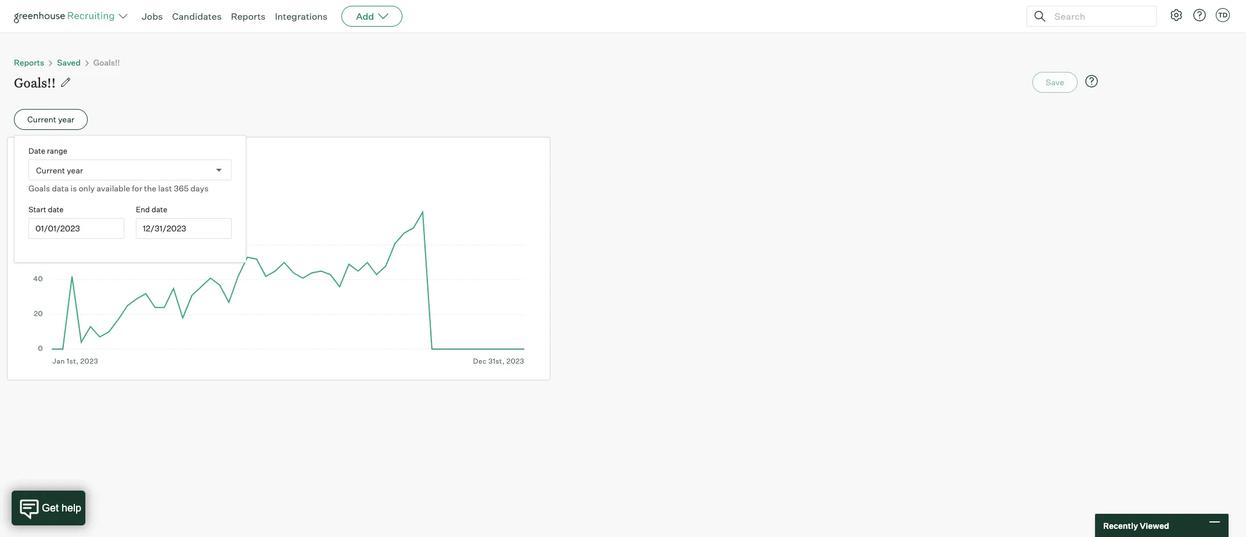 Task type: vqa. For each thing, say whether or not it's contained in the screenshot.
Reports link to the left the "reports"
yes



Task type: locate. For each thing, give the bounding box(es) containing it.
goals!! right saved link
[[93, 58, 120, 67]]

date right the end
[[152, 205, 167, 214]]

saved
[[57, 58, 81, 67]]

year
[[58, 114, 74, 124], [67, 165, 83, 175]]

0 horizontal spatial date
[[48, 205, 64, 214]]

range
[[47, 146, 67, 156]]

year inside button
[[58, 114, 74, 124]]

integrations link
[[275, 10, 328, 22]]

reports link left saved link
[[14, 58, 44, 67]]

time
[[17, 148, 48, 163]]

goals!!
[[93, 58, 120, 67], [14, 74, 56, 91]]

date for end date
[[152, 205, 167, 214]]

only
[[79, 184, 95, 193]]

1 vertical spatial reports link
[[14, 58, 44, 67]]

year down stage link
[[67, 165, 83, 175]]

0 vertical spatial reports
[[231, 10, 266, 22]]

configure image
[[1170, 8, 1184, 22]]

td button
[[1214, 6, 1233, 24]]

stage
[[64, 148, 98, 163]]

1 horizontal spatial reports
[[231, 10, 266, 22]]

faq image
[[1085, 74, 1099, 88]]

2 date from the left
[[152, 205, 167, 214]]

recently viewed
[[1104, 521, 1170, 531]]

0 vertical spatial year
[[58, 114, 74, 124]]

goals!! link
[[93, 58, 120, 67]]

goals data is only available for the last 365 days
[[28, 184, 209, 193]]

last
[[158, 184, 172, 193]]

date right start
[[48, 205, 64, 214]]

date for start date
[[48, 205, 64, 214]]

0 vertical spatial current
[[27, 114, 56, 124]]

current year up date range on the left top of page
[[27, 114, 74, 124]]

reports left saved link
[[14, 58, 44, 67]]

in link
[[51, 147, 64, 165]]

year up range
[[58, 114, 74, 124]]

recently
[[1104, 521, 1138, 531]]

0 horizontal spatial goals!!
[[14, 74, 56, 91]]

goals!! left edit icon
[[14, 74, 56, 91]]

1 vertical spatial goals!!
[[14, 74, 56, 91]]

1 vertical spatial current year
[[36, 165, 83, 175]]

current
[[27, 114, 56, 124], [36, 165, 65, 175]]

reports
[[231, 10, 266, 22], [14, 58, 44, 67]]

add button
[[342, 6, 403, 27]]

current down in
[[36, 165, 65, 175]]

time link
[[17, 147, 51, 165]]

edit image
[[60, 77, 71, 88]]

current year down in link
[[36, 165, 83, 175]]

1 horizontal spatial date
[[152, 205, 167, 214]]

1 horizontal spatial reports link
[[231, 10, 266, 22]]

0 horizontal spatial reports
[[14, 58, 44, 67]]

time in
[[17, 148, 64, 163]]

end date
[[136, 205, 167, 214]]

current year button
[[14, 109, 88, 130]]

reports right candidates
[[231, 10, 266, 22]]

0 vertical spatial goals!!
[[93, 58, 120, 67]]

0 vertical spatial current year
[[27, 114, 74, 124]]

reports link right candidates
[[231, 10, 266, 22]]

current up the date
[[27, 114, 56, 124]]

1 vertical spatial reports
[[14, 58, 44, 67]]

reports link
[[231, 10, 266, 22], [14, 58, 44, 67]]

is
[[71, 184, 77, 193]]

greenhouse recruiting image
[[14, 9, 118, 23]]

date
[[48, 205, 64, 214], [152, 205, 167, 214]]

viewed
[[1140, 521, 1170, 531]]

1 date from the left
[[48, 205, 64, 214]]

start date
[[28, 205, 64, 214]]

1 vertical spatial current
[[36, 165, 65, 175]]

current year
[[27, 114, 74, 124], [36, 165, 83, 175]]



Task type: describe. For each thing, give the bounding box(es) containing it.
td
[[1218, 11, 1228, 19]]

candidates
[[172, 10, 222, 22]]

0 horizontal spatial reports link
[[14, 58, 44, 67]]

01/01/2023
[[35, 224, 80, 233]]

start
[[28, 205, 46, 214]]

xychart image
[[33, 209, 524, 366]]

1 horizontal spatial goals!!
[[93, 58, 120, 67]]

current year inside current year button
[[27, 114, 74, 124]]

12/31/2023
[[143, 224, 186, 233]]

stage link
[[64, 147, 98, 165]]

Search text field
[[1052, 8, 1146, 25]]

date
[[28, 146, 45, 156]]

td button
[[1216, 8, 1230, 22]]

days
[[191, 184, 209, 193]]

jobs
[[142, 10, 163, 22]]

integrations
[[275, 10, 328, 22]]

end
[[136, 205, 150, 214]]

jobs link
[[142, 10, 163, 22]]

0 vertical spatial reports link
[[231, 10, 266, 22]]

candidates link
[[172, 10, 222, 22]]

current inside current year button
[[27, 114, 56, 124]]

in
[[51, 148, 62, 163]]

date range
[[28, 146, 67, 156]]

add
[[356, 10, 374, 22]]

1 vertical spatial year
[[67, 165, 83, 175]]

goals
[[28, 184, 50, 193]]

37%
[[33, 173, 61, 190]]

365
[[174, 184, 189, 193]]

the
[[144, 184, 156, 193]]

data
[[52, 184, 69, 193]]

saved link
[[57, 58, 81, 67]]

for
[[132, 184, 142, 193]]

available
[[97, 184, 130, 193]]



